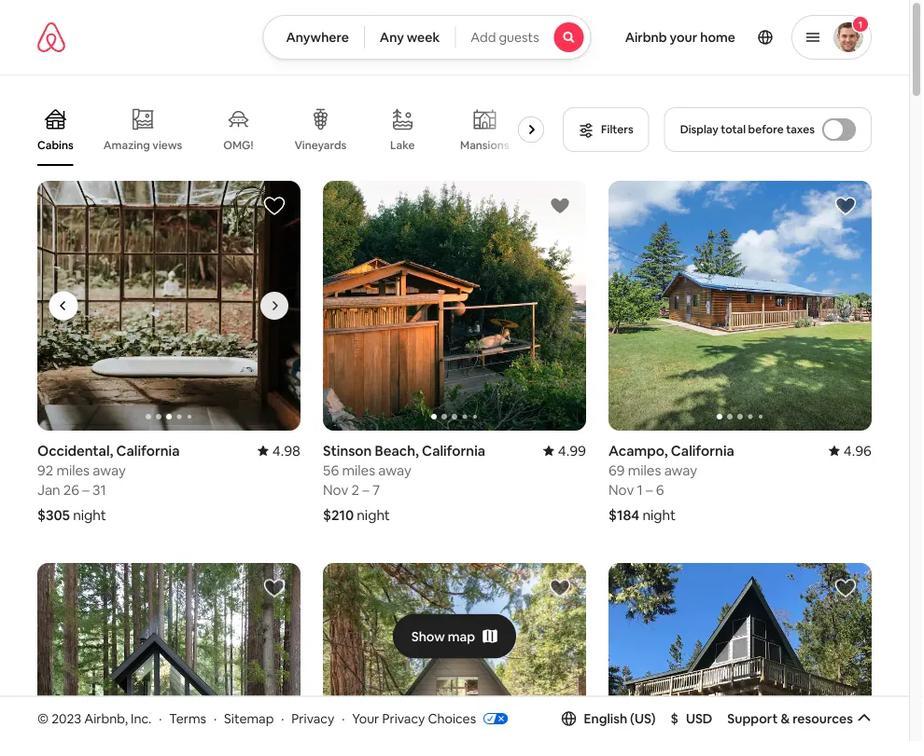 Task type: describe. For each thing, give the bounding box(es) containing it.
acampo,
[[609, 442, 668, 460]]

airbnb
[[625, 29, 667, 46]]

english (us)
[[584, 711, 656, 728]]

add guests button
[[455, 15, 591, 60]]

nov inside stinson beach, california 56 miles away nov 2 – 7 $210 night
[[323, 481, 348, 499]]

group containing amazing views
[[37, 93, 552, 166]]

show map
[[411, 629, 475, 645]]

$305
[[37, 506, 70, 524]]

terms
[[169, 711, 206, 728]]

support & resources button
[[727, 711, 872, 728]]

your
[[670, 29, 697, 46]]

nov inside acampo, california 69 miles away nov 1 – 6 $184 night
[[609, 481, 634, 499]]

4.98 out of 5 average rating image
[[257, 442, 301, 460]]

night for $184
[[643, 506, 676, 524]]

4.99
[[558, 442, 586, 460]]

$184
[[609, 506, 640, 524]]

occidental, california 92 miles away jan 26 – 31 $305 night
[[37, 442, 180, 524]]

69
[[609, 461, 625, 480]]

night inside stinson beach, california 56 miles away nov 2 – 7 $210 night
[[357, 506, 390, 524]]

none search field containing anywhere
[[263, 15, 591, 60]]

31
[[92, 481, 106, 499]]

add to wishlist: arnold, california image
[[834, 578, 857, 600]]

any
[[380, 29, 404, 46]]

6
[[656, 481, 664, 499]]

display total before taxes
[[680, 122, 815, 137]]

any week button
[[364, 15, 456, 60]]

map
[[448, 629, 475, 645]]

26
[[63, 481, 79, 499]]

7
[[372, 481, 380, 499]]

support & resources
[[727, 711, 853, 728]]

cabins
[[37, 138, 73, 153]]

night for $305
[[73, 506, 106, 524]]

away for jan 26 – 31
[[93, 461, 126, 480]]

away inside stinson beach, california 56 miles away nov 2 – 7 $210 night
[[378, 461, 411, 480]]

4.98
[[272, 442, 301, 460]]

4.99 out of 5 average rating image
[[543, 442, 586, 460]]

california inside stinson beach, california 56 miles away nov 2 – 7 $210 night
[[422, 442, 485, 460]]

acampo, california 69 miles away nov 1 – 6 $184 night
[[609, 442, 734, 524]]

©
[[37, 711, 49, 728]]

miles for jan
[[56, 461, 90, 480]]

total
[[721, 122, 746, 137]]

terms link
[[169, 711, 206, 728]]

4 · from the left
[[342, 711, 345, 728]]

display total before taxes button
[[664, 107, 872, 152]]

© 2023 airbnb, inc. ·
[[37, 711, 162, 728]]

your privacy choices link
[[352, 711, 508, 729]]

sitemap
[[224, 711, 274, 728]]

vineyards
[[294, 138, 347, 153]]



Task type: locate. For each thing, give the bounding box(es) containing it.
away down beach,
[[378, 461, 411, 480]]

english (us) button
[[561, 711, 656, 728]]

2 horizontal spatial california
[[671, 442, 734, 460]]

add to wishlist: cazadero, california image
[[263, 578, 286, 600]]

filters
[[601, 122, 633, 137]]

night inside acampo, california 69 miles away nov 1 – 6 $184 night
[[643, 506, 676, 524]]

miles up 26
[[56, 461, 90, 480]]

2 horizontal spatial miles
[[628, 461, 661, 480]]

– left 7
[[362, 481, 369, 499]]

92
[[37, 461, 53, 480]]

1 vertical spatial 1
[[637, 481, 643, 499]]

away inside acampo, california 69 miles away nov 1 – 6 $184 night
[[664, 461, 697, 480]]

california inside occidental, california 92 miles away jan 26 – 31 $305 night
[[116, 442, 180, 460]]

privacy link
[[292, 711, 334, 728]]

· right terms link
[[214, 711, 217, 728]]

california for 69 miles away
[[671, 442, 734, 460]]

3 california from the left
[[671, 442, 734, 460]]

1 · from the left
[[159, 711, 162, 728]]

show map button
[[393, 615, 516, 659]]

california right beach,
[[422, 442, 485, 460]]

your privacy choices
[[352, 711, 476, 728]]

your
[[352, 711, 379, 728]]

sitemap link
[[224, 711, 274, 728]]

away inside occidental, california 92 miles away jan 26 – 31 $305 night
[[93, 461, 126, 480]]

1 horizontal spatial –
[[362, 481, 369, 499]]

2 · from the left
[[214, 711, 217, 728]]

add to wishlist: stinson beach, california image
[[549, 195, 571, 217]]

2
[[351, 481, 359, 499]]

nov down 69
[[609, 481, 634, 499]]

– inside acampo, california 69 miles away nov 1 – 6 $184 night
[[646, 481, 653, 499]]

miles inside stinson beach, california 56 miles away nov 2 – 7 $210 night
[[342, 461, 375, 480]]

add to wishlist: acampo, california image
[[834, 195, 857, 217]]

stinson beach, california 56 miles away nov 2 – 7 $210 night
[[323, 442, 485, 524]]

anywhere button
[[263, 15, 365, 60]]

3 away from the left
[[664, 461, 697, 480]]

california right the occidental,
[[116, 442, 180, 460]]

views
[[152, 138, 182, 152]]

1 horizontal spatial california
[[422, 442, 485, 460]]

night inside occidental, california 92 miles away jan 26 – 31 $305 night
[[73, 506, 106, 524]]

occidental,
[[37, 442, 113, 460]]

night down '6'
[[643, 506, 676, 524]]

0 horizontal spatial nov
[[323, 481, 348, 499]]

2 away from the left
[[378, 461, 411, 480]]

1 horizontal spatial nov
[[609, 481, 634, 499]]

english
[[584, 711, 627, 728]]

2 miles from the left
[[342, 461, 375, 480]]

night down 31
[[73, 506, 106, 524]]

4.96
[[844, 442, 872, 460]]

1 night from the left
[[73, 506, 106, 524]]

nov
[[323, 481, 348, 499], [609, 481, 634, 499]]

add to wishlist: occidental, california image
[[263, 195, 286, 217]]

filters button
[[563, 107, 649, 152]]

amazing views
[[103, 138, 182, 152]]

terms · sitemap · privacy
[[169, 711, 334, 728]]

1 horizontal spatial night
[[357, 506, 390, 524]]

airbnb your home
[[625, 29, 735, 46]]

omg!
[[223, 138, 253, 153]]

$ usd
[[671, 711, 712, 728]]

0 horizontal spatial away
[[93, 461, 126, 480]]

2 nov from the left
[[609, 481, 634, 499]]

$210
[[323, 506, 354, 524]]

0 vertical spatial 1
[[858, 18, 863, 30]]

miles inside acampo, california 69 miles away nov 1 – 6 $184 night
[[628, 461, 661, 480]]

week
[[407, 29, 440, 46]]

0 horizontal spatial miles
[[56, 461, 90, 480]]

1 away from the left
[[93, 461, 126, 480]]

guests
[[499, 29, 539, 46]]

2 horizontal spatial –
[[646, 481, 653, 499]]

beach,
[[375, 442, 419, 460]]

– for jan 26 – 31
[[82, 481, 89, 499]]

0 horizontal spatial california
[[116, 442, 180, 460]]

california
[[116, 442, 180, 460], [422, 442, 485, 460], [671, 442, 734, 460]]

1 button
[[791, 15, 872, 60]]

add guests
[[471, 29, 539, 46]]

add
[[471, 29, 496, 46]]

1 horizontal spatial miles
[[342, 461, 375, 480]]

miles for nov
[[628, 461, 661, 480]]

miles up 2
[[342, 461, 375, 480]]

1 horizontal spatial away
[[378, 461, 411, 480]]

2 night from the left
[[357, 506, 390, 524]]

2023
[[52, 711, 81, 728]]

choices
[[428, 711, 476, 728]]

california inside acampo, california 69 miles away nov 1 – 6 $184 night
[[671, 442, 734, 460]]

airbnb your home link
[[614, 18, 747, 57]]

4.96 out of 5 average rating image
[[829, 442, 872, 460]]

home
[[700, 29, 735, 46]]

nov left 2
[[323, 481, 348, 499]]

california for 92 miles away
[[116, 442, 180, 460]]

1 horizontal spatial 1
[[858, 18, 863, 30]]

resources
[[793, 711, 853, 728]]

1 – from the left
[[82, 481, 89, 499]]

away for nov 1 – 6
[[664, 461, 697, 480]]

–
[[82, 481, 89, 499], [362, 481, 369, 499], [646, 481, 653, 499]]

0 horizontal spatial 1
[[637, 481, 643, 499]]

privacy
[[292, 711, 334, 728], [382, 711, 425, 728]]

jan
[[37, 481, 60, 499]]

night
[[73, 506, 106, 524], [357, 506, 390, 524], [643, 506, 676, 524]]

1 inside 1 dropdown button
[[858, 18, 863, 30]]

3 night from the left
[[643, 506, 676, 524]]

miles
[[56, 461, 90, 480], [342, 461, 375, 480], [628, 461, 661, 480]]

california right acampo,
[[671, 442, 734, 460]]

away down acampo,
[[664, 461, 697, 480]]

(us)
[[630, 711, 656, 728]]

3 miles from the left
[[628, 461, 661, 480]]

add to wishlist: twain harte, california image
[[549, 578, 571, 600]]

taxes
[[786, 122, 815, 137]]

privacy right your
[[382, 711, 425, 728]]

·
[[159, 711, 162, 728], [214, 711, 217, 728], [281, 711, 284, 728], [342, 711, 345, 728]]

1 horizontal spatial privacy
[[382, 711, 425, 728]]

0 horizontal spatial –
[[82, 481, 89, 499]]

lake
[[390, 138, 415, 153]]

airbnb,
[[84, 711, 128, 728]]

– left '6'
[[646, 481, 653, 499]]

stinson
[[323, 442, 372, 460]]

miles down acampo,
[[628, 461, 661, 480]]

0 horizontal spatial night
[[73, 506, 106, 524]]

– for nov 1 – 6
[[646, 481, 653, 499]]

2 horizontal spatial away
[[664, 461, 697, 480]]

3 · from the left
[[281, 711, 284, 728]]

· right inc. at the bottom left of page
[[159, 711, 162, 728]]

mansions
[[460, 138, 509, 153]]

2 horizontal spatial night
[[643, 506, 676, 524]]

· left your
[[342, 711, 345, 728]]

amazing
[[103, 138, 150, 152]]

miles inside occidental, california 92 miles away jan 26 – 31 $305 night
[[56, 461, 90, 480]]

profile element
[[614, 0, 872, 75]]

1 miles from the left
[[56, 461, 90, 480]]

2 privacy from the left
[[382, 711, 425, 728]]

$
[[671, 711, 678, 728]]

inc.
[[131, 711, 151, 728]]

– inside stinson beach, california 56 miles away nov 2 – 7 $210 night
[[362, 481, 369, 499]]

– left 31
[[82, 481, 89, 499]]

away up 31
[[93, 461, 126, 480]]

1
[[858, 18, 863, 30], [637, 481, 643, 499]]

anywhere
[[286, 29, 349, 46]]

privacy left your
[[292, 711, 334, 728]]

show
[[411, 629, 445, 645]]

– inside occidental, california 92 miles away jan 26 – 31 $305 night
[[82, 481, 89, 499]]

group
[[37, 93, 552, 166], [37, 181, 301, 431], [323, 181, 586, 431], [609, 181, 872, 431], [37, 564, 301, 742], [323, 564, 586, 742], [609, 564, 872, 742]]

before
[[748, 122, 784, 137]]

3 – from the left
[[646, 481, 653, 499]]

2 california from the left
[[422, 442, 485, 460]]

support
[[727, 711, 778, 728]]

1 inside acampo, california 69 miles away nov 1 – 6 $184 night
[[637, 481, 643, 499]]

2 – from the left
[[362, 481, 369, 499]]

56
[[323, 461, 339, 480]]

· left privacy link at the bottom left of the page
[[281, 711, 284, 728]]

display
[[680, 122, 718, 137]]

None search field
[[263, 15, 591, 60]]

away
[[93, 461, 126, 480], [378, 461, 411, 480], [664, 461, 697, 480]]

usd
[[686, 711, 712, 728]]

1 california from the left
[[116, 442, 180, 460]]

1 nov from the left
[[323, 481, 348, 499]]

&
[[781, 711, 790, 728]]

any week
[[380, 29, 440, 46]]

0 horizontal spatial privacy
[[292, 711, 334, 728]]

1 privacy from the left
[[292, 711, 334, 728]]

night down 7
[[357, 506, 390, 524]]



Task type: vqa. For each thing, say whether or not it's contained in the screenshot.
1
yes



